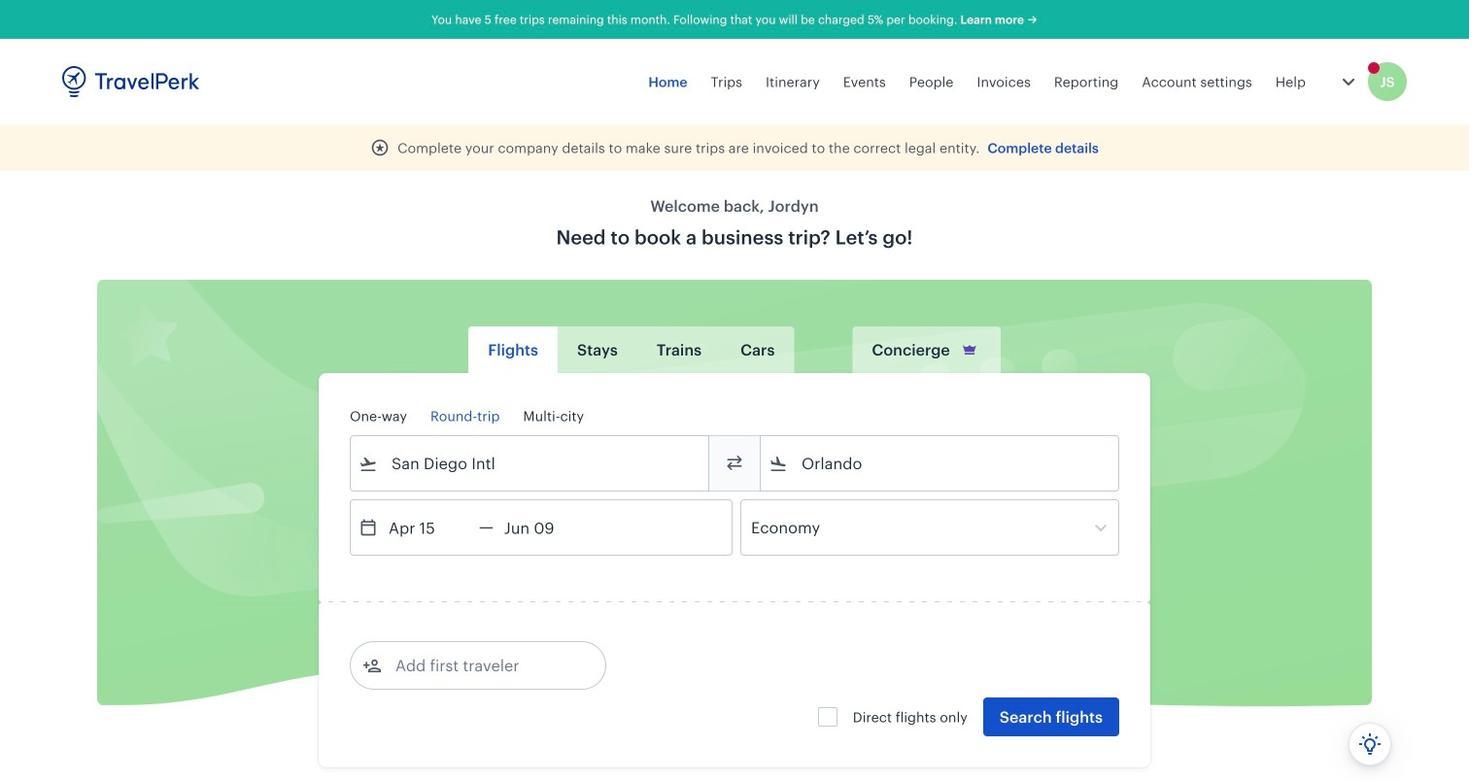Task type: locate. For each thing, give the bounding box(es) containing it.
Return text field
[[494, 501, 595, 555]]

Add first traveler search field
[[382, 650, 584, 681]]

From search field
[[378, 448, 683, 479]]



Task type: describe. For each thing, give the bounding box(es) containing it.
Depart text field
[[378, 501, 479, 555]]

To search field
[[788, 448, 1094, 479]]



